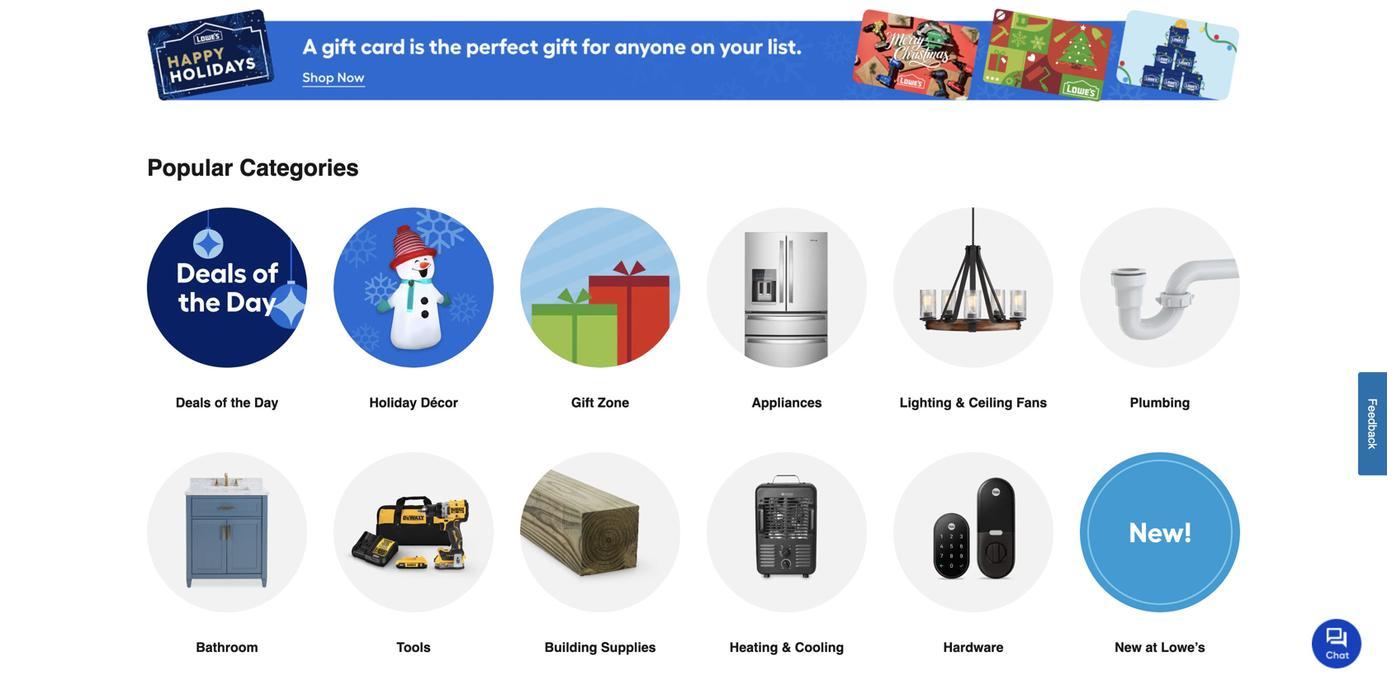 Task type: locate. For each thing, give the bounding box(es) containing it.
an icon of red and green wrapped gifts. image
[[520, 208, 681, 368]]

tools link
[[334, 453, 494, 681]]

an inflatable snowman decoration with a red-and-white striped hat, blue mittens and a blue scarf. image
[[334, 208, 494, 368]]

f
[[1367, 399, 1380, 406]]

2 e from the top
[[1367, 412, 1380, 419]]

a blue 2-door bathroom vanity with a white top, gold faucet and gold hardware. image
[[147, 453, 307, 613]]

lighting & ceiling fans
[[900, 395, 1048, 411]]

lowe's
[[1162, 640, 1206, 656]]

a
[[1367, 431, 1380, 438]]

day
[[254, 395, 279, 411]]

0 vertical spatial &
[[956, 395, 965, 411]]

c
[[1367, 438, 1380, 444]]

décor
[[421, 395, 458, 411]]

1 vertical spatial &
[[782, 640, 792, 656]]

categories
[[240, 155, 359, 182]]

deals of the day
[[176, 395, 279, 411]]

cooling
[[795, 640, 845, 656]]

lighting
[[900, 395, 952, 411]]

heating & cooling
[[730, 640, 845, 656]]

deals of the day icon. image
[[147, 208, 307, 368]]

& inside "link"
[[782, 640, 792, 656]]

deals of the day link
[[147, 208, 307, 453]]

building
[[545, 640, 598, 656]]

deals
[[176, 395, 211, 411]]

1 horizontal spatial &
[[956, 395, 965, 411]]

e up b
[[1367, 412, 1380, 419]]

appliances
[[752, 395, 823, 411]]

new. image
[[1080, 453, 1241, 613]]

zone
[[598, 395, 630, 411]]

&
[[956, 395, 965, 411], [782, 640, 792, 656]]

popular
[[147, 155, 233, 182]]

new at lowe's link
[[1080, 453, 1241, 681]]

d
[[1367, 419, 1380, 425]]

popular categories
[[147, 155, 359, 182]]

& left ceiling
[[956, 395, 965, 411]]

f e e d b a c k button
[[1359, 372, 1388, 476]]

a black indoor utility heater with a thermostat. image
[[707, 453, 867, 613]]

& right heating
[[782, 640, 792, 656]]

new
[[1115, 640, 1143, 656]]

0 horizontal spatial &
[[782, 640, 792, 656]]

hardware
[[944, 640, 1004, 656]]

lighting & ceiling fans link
[[894, 208, 1054, 453]]

e
[[1367, 406, 1380, 412], [1367, 412, 1380, 419]]

heating & cooling link
[[707, 453, 867, 681]]

b
[[1367, 425, 1380, 431]]

e up d
[[1367, 406, 1380, 412]]

supplies
[[601, 640, 656, 656]]

appliances link
[[707, 208, 867, 453]]



Task type: vqa. For each thing, say whether or not it's contained in the screenshot.
heating & cooling
yes



Task type: describe. For each thing, give the bounding box(es) containing it.
ceiling
[[969, 395, 1013, 411]]

plumbing link
[[1080, 208, 1241, 453]]

f e e d b a c k
[[1367, 399, 1380, 449]]

at
[[1146, 640, 1158, 656]]

& for lighting
[[956, 395, 965, 411]]

& for heating
[[782, 640, 792, 656]]

bathroom
[[196, 640, 258, 656]]

gift zone
[[572, 395, 630, 411]]

a black yale electronic deadbolt with a keypad. image
[[894, 453, 1054, 613]]

hardware link
[[894, 453, 1054, 681]]

building supplies link
[[520, 453, 681, 681]]

heating
[[730, 640, 778, 656]]

the
[[231, 395, 251, 411]]

new at lowe's
[[1115, 640, 1206, 656]]

chat invite button image
[[1313, 619, 1363, 669]]

1 e from the top
[[1367, 406, 1380, 412]]

holiday décor
[[369, 395, 458, 411]]

a 5-light black metal and wood chandelier. image
[[894, 208, 1054, 368]]

a dewalt cordless drill with batteries, a charger and a soft case. image
[[334, 453, 494, 613]]

fans
[[1017, 395, 1048, 411]]

building supplies
[[545, 640, 656, 656]]

an end section of a four-by-four pressure treated post. image
[[520, 453, 681, 613]]

holiday décor link
[[334, 208, 494, 453]]

tools
[[397, 640, 431, 656]]

gift
[[572, 395, 594, 411]]

gift zone link
[[520, 208, 681, 453]]

bathroom link
[[147, 453, 307, 681]]

holiday
[[369, 395, 417, 411]]

a stainless french door refrigerator with a bottom freezer and middle storage drawer. image
[[707, 208, 867, 368]]

of
[[215, 395, 227, 411]]

a white p v c p-trap. image
[[1080, 208, 1241, 368]]

k
[[1367, 444, 1380, 449]]

a gift card is the perfect gift for anyone on your list. shop now. image
[[147, 4, 1241, 109]]

plumbing
[[1131, 395, 1191, 411]]



